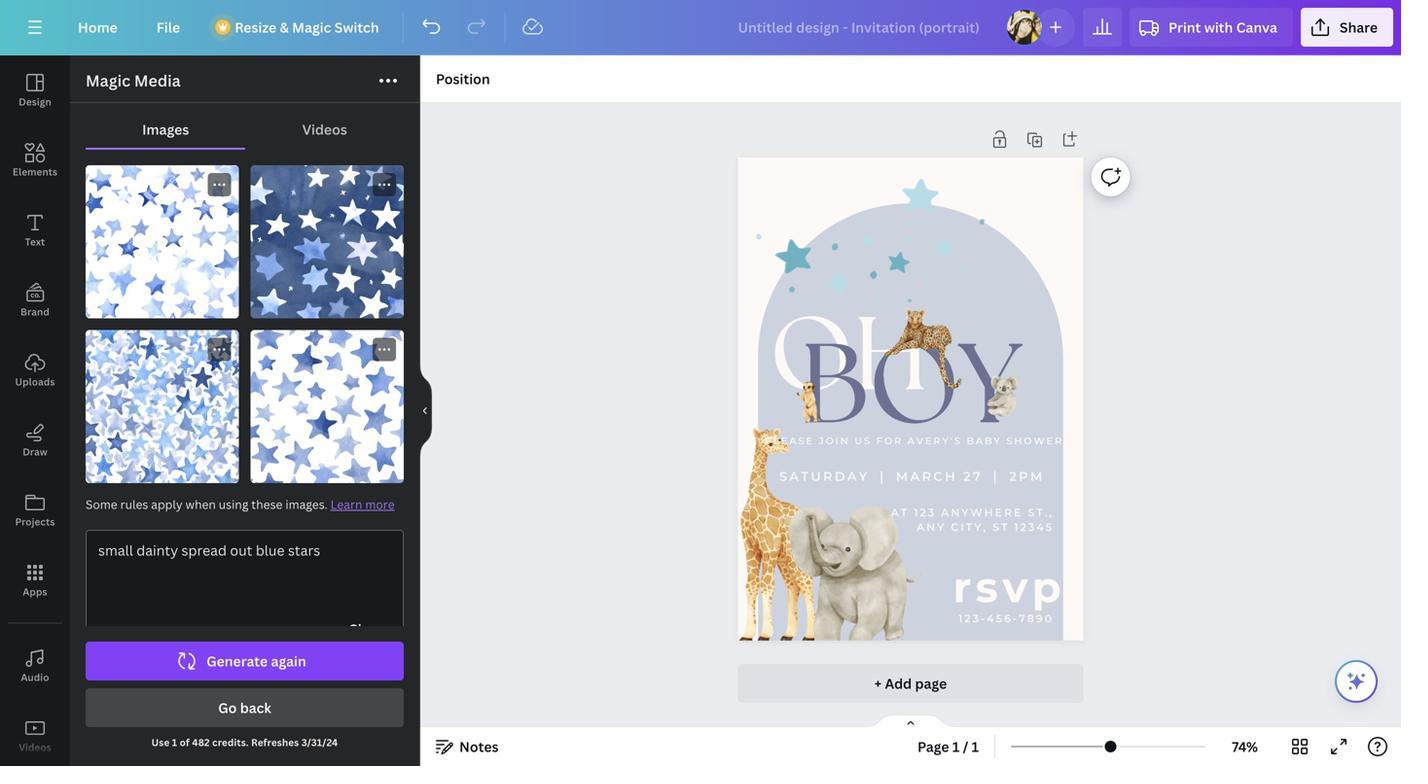 Task type: vqa. For each thing, say whether or not it's contained in the screenshot.
first Me thinking link
no



Task type: describe. For each thing, give the bounding box(es) containing it.
shower
[[1007, 435, 1064, 447]]

learn
[[331, 497, 362, 513]]

for
[[876, 435, 903, 447]]

1 vertical spatial videos button
[[0, 702, 70, 767]]

oh
[[770, 297, 929, 414]]

apps button
[[0, 546, 70, 616]]

482
[[192, 737, 210, 750]]

us
[[855, 435, 872, 447]]

more
[[365, 497, 395, 513]]

join
[[819, 435, 850, 447]]

text button
[[0, 196, 70, 266]]

use 1 of 482 credits. refreshes 3/31/24
[[151, 737, 338, 750]]

some rules apply when using these images. learn more
[[86, 497, 395, 513]]

elements button
[[0, 126, 70, 196]]

1 horizontal spatial videos
[[302, 120, 347, 139]]

2 │ from the left
[[989, 469, 1004, 485]]

share
[[1340, 18, 1378, 36]]

draw button
[[0, 406, 70, 476]]

74%
[[1232, 738, 1258, 757]]

1 for of
[[172, 737, 177, 750]]

videos inside 'side panel' tab list
[[19, 742, 51, 755]]

magic media
[[86, 70, 181, 91]]

generate again
[[207, 653, 306, 671]]

go back button
[[86, 689, 404, 728]]

refreshes
[[251, 737, 299, 750]]

clear
[[348, 620, 383, 639]]

of
[[180, 737, 190, 750]]

+
[[875, 675, 882, 693]]

draw
[[23, 446, 47, 459]]

resize
[[235, 18, 277, 36]]

boy
[[801, 322, 1021, 449]]

page
[[918, 738, 949, 757]]

st
[[993, 521, 1010, 534]]

any
[[917, 521, 946, 534]]

12345
[[1015, 521, 1054, 534]]

design button
[[0, 55, 70, 126]]

baby
[[967, 435, 1002, 447]]

uploads button
[[0, 336, 70, 406]]

when
[[186, 497, 216, 513]]

st.,
[[1028, 507, 1054, 520]]

city,
[[951, 521, 988, 534]]

/
[[963, 738, 969, 757]]

notes
[[459, 738, 499, 757]]

projects
[[15, 516, 55, 529]]

generate
[[207, 653, 268, 671]]

canva
[[1237, 18, 1278, 36]]

resize & magic switch button
[[204, 8, 395, 47]]

1 │ from the left
[[875, 469, 890, 485]]

apps
[[23, 586, 47, 599]]

Design title text field
[[723, 8, 998, 47]]

with
[[1205, 18, 1233, 36]]

these
[[251, 497, 283, 513]]

file
[[156, 18, 180, 36]]

images.
[[286, 497, 328, 513]]

2 horizontal spatial 1
[[972, 738, 979, 757]]

home
[[78, 18, 118, 36]]

rules
[[120, 497, 148, 513]]

main menu bar
[[0, 0, 1401, 55]]

media
[[134, 70, 181, 91]]

go back
[[218, 699, 271, 718]]

page
[[915, 675, 947, 693]]

print
[[1169, 18, 1201, 36]]

side panel tab list
[[0, 55, 70, 767]]

position
[[436, 70, 490, 88]]

clear button
[[341, 614, 391, 645]]

again
[[271, 653, 306, 671]]

some
[[86, 497, 117, 513]]

1 horizontal spatial videos button
[[246, 111, 404, 148]]

page 1 / 1
[[918, 738, 979, 757]]



Task type: locate. For each thing, give the bounding box(es) containing it.
brand button
[[0, 266, 70, 336]]

1 vertical spatial videos
[[19, 742, 51, 755]]

print with canva button
[[1130, 8, 1293, 47]]

projects button
[[0, 476, 70, 546]]

text
[[25, 236, 45, 249]]

anywhere
[[941, 507, 1023, 520]]

back
[[240, 699, 271, 718]]

switch
[[335, 18, 379, 36]]

1 left of
[[172, 737, 177, 750]]

file button
[[141, 8, 196, 47]]

│
[[875, 469, 890, 485], [989, 469, 1004, 485]]

uploads
[[15, 376, 55, 389]]

show pages image
[[864, 714, 958, 730]]

saturday
[[779, 469, 870, 485]]

images
[[142, 120, 189, 139]]

brand
[[20, 306, 50, 319]]

+ add page button
[[738, 665, 1084, 704]]

1 vertical spatial magic
[[86, 70, 130, 91]]

123-
[[959, 613, 987, 625]]

apply
[[151, 497, 183, 513]]

please join us for avery's baby shower
[[765, 435, 1064, 447]]

elements
[[13, 165, 58, 179]]

notes button
[[428, 732, 507, 763]]

1 for /
[[953, 738, 960, 757]]

canva assistant image
[[1345, 671, 1368, 694]]

please
[[765, 435, 815, 447]]

0 vertical spatial magic
[[292, 18, 331, 36]]

0 horizontal spatial videos
[[19, 742, 51, 755]]

magic right the &
[[292, 18, 331, 36]]

1 right / on the right bottom of page
[[972, 738, 979, 757]]

1 left / on the right bottom of page
[[953, 738, 960, 757]]

123
[[914, 507, 936, 520]]

go
[[218, 699, 237, 718]]

using
[[219, 497, 249, 513]]

1 horizontal spatial magic
[[292, 18, 331, 36]]

│ right "27"
[[989, 469, 1004, 485]]

small dainty spread out blue stars image
[[86, 165, 239, 319], [251, 165, 404, 319], [86, 330, 239, 484], [251, 330, 404, 484]]

position button
[[428, 63, 498, 94]]

123-456-7890
[[959, 613, 1054, 625]]

│ down 'for'
[[875, 469, 890, 485]]

7890
[[1019, 613, 1054, 625]]

print with canva
[[1169, 18, 1278, 36]]

use
[[151, 737, 170, 750]]

1 horizontal spatial │
[[989, 469, 1004, 485]]

avery's
[[908, 435, 962, 447]]

march
[[896, 469, 958, 485]]

0 horizontal spatial 1
[[172, 737, 177, 750]]

1
[[172, 737, 177, 750], [953, 738, 960, 757], [972, 738, 979, 757]]

generate again button
[[86, 642, 404, 681]]

0 vertical spatial videos
[[302, 120, 347, 139]]

hide image
[[419, 364, 432, 458]]

rsvp
[[953, 562, 1066, 613]]

audio
[[21, 672, 49, 685]]

0 horizontal spatial videos button
[[0, 702, 70, 767]]

74% button
[[1214, 732, 1277, 763]]

credits.
[[212, 737, 249, 750]]

27
[[963, 469, 983, 485]]

0 horizontal spatial magic
[[86, 70, 130, 91]]

share button
[[1301, 8, 1394, 47]]

3/31/24
[[301, 737, 338, 750]]

design
[[19, 95, 51, 109]]

magic
[[292, 18, 331, 36], [86, 70, 130, 91]]

home link
[[62, 8, 133, 47]]

images button
[[86, 111, 246, 148]]

saturday │ march 27 │ 2pm
[[779, 469, 1045, 485]]

0 horizontal spatial │
[[875, 469, 890, 485]]

magic inside button
[[292, 18, 331, 36]]

videos
[[302, 120, 347, 139], [19, 742, 51, 755]]

1 horizontal spatial 1
[[953, 738, 960, 757]]

2pm
[[1010, 469, 1045, 485]]

resize & magic switch
[[235, 18, 379, 36]]

Enter 5+ words to describe... text field
[[87, 531, 403, 614]]

0 vertical spatial videos button
[[246, 111, 404, 148]]

+ add page
[[875, 675, 947, 693]]

audio button
[[0, 632, 70, 702]]

learn more link
[[331, 497, 395, 513]]

&
[[280, 18, 289, 36]]

at
[[891, 507, 909, 520]]

456-
[[987, 613, 1019, 625]]

magic left media
[[86, 70, 130, 91]]

at 123 anywhere st., any city, st 12345
[[891, 507, 1054, 534]]



